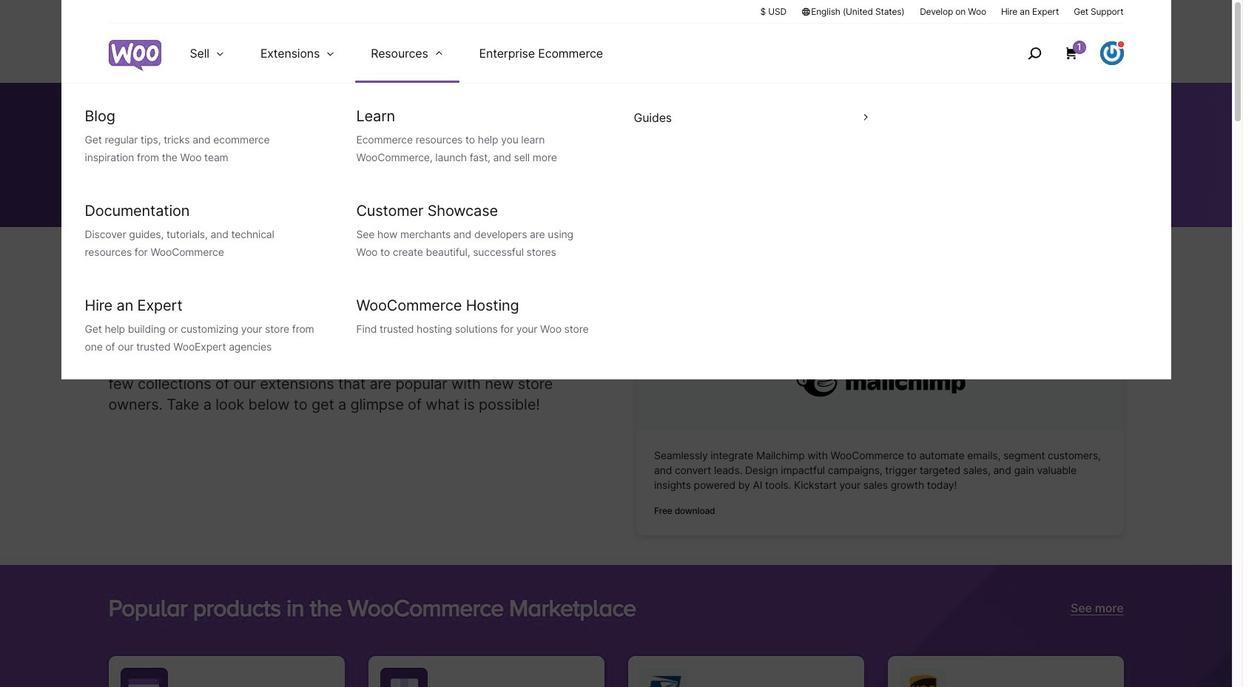 Task type: locate. For each thing, give the bounding box(es) containing it.
open account menu image
[[1101, 41, 1124, 65]]

search image
[[1023, 41, 1047, 65]]



Task type: describe. For each thing, give the bounding box(es) containing it.
service navigation menu element
[[996, 29, 1124, 77]]



